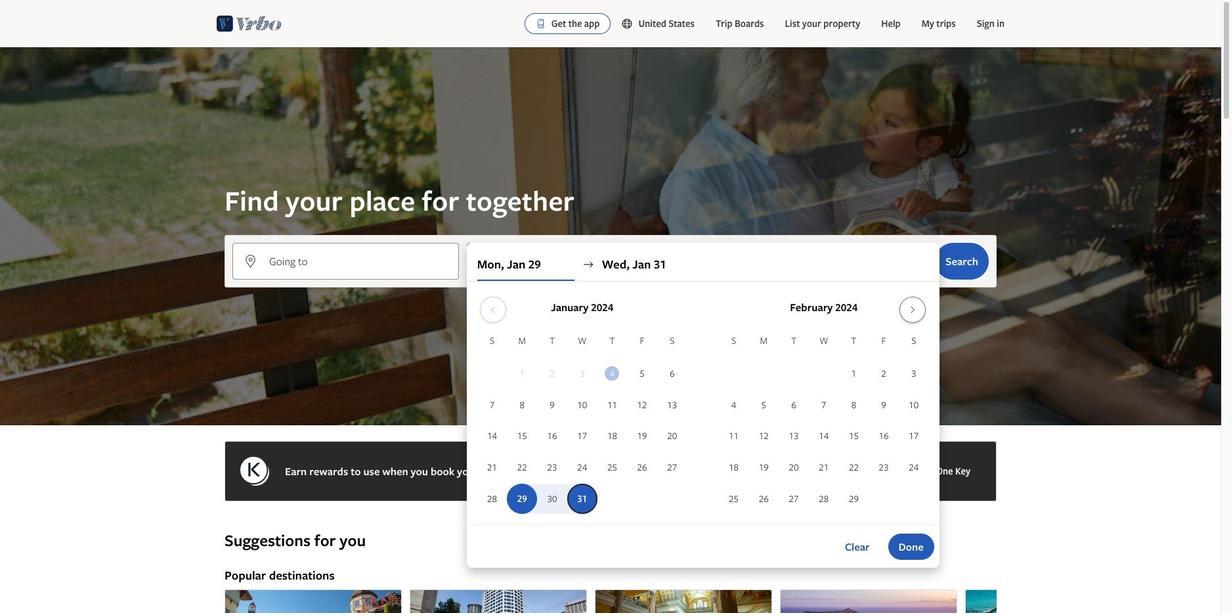 Task type: vqa. For each thing, say whether or not it's contained in the screenshot.
Today "element"
no



Task type: describe. For each thing, give the bounding box(es) containing it.
application inside wizard 'region'
[[477, 292, 929, 516]]

vrbo logo image
[[217, 13, 282, 34]]

las vegas featuring interior views image
[[595, 590, 772, 613]]

download the app button image
[[536, 18, 546, 29]]

wizard region
[[0, 47, 1222, 568]]

recently viewed region
[[217, 510, 1005, 531]]

february 2024 element
[[719, 334, 929, 516]]

small image
[[622, 18, 639, 30]]



Task type: locate. For each thing, give the bounding box(es) containing it.
previous month image
[[486, 305, 501, 315]]

leavenworth featuring a small town or village and street scenes image
[[225, 590, 402, 613]]

january 2024 element
[[477, 334, 688, 516]]

application
[[477, 292, 929, 516]]

next month image
[[905, 305, 921, 315]]

makiki - lower punchbowl - tantalus showing landscape views, a sunset and a city image
[[780, 590, 958, 613]]

downtown seattle featuring a skyscraper, a city and street scenes image
[[410, 590, 587, 613]]

directional image
[[582, 259, 594, 271]]

cancun which includes a sandy beach, landscape views and general coastal views image
[[966, 590, 1143, 613]]

main content
[[0, 47, 1222, 613]]



